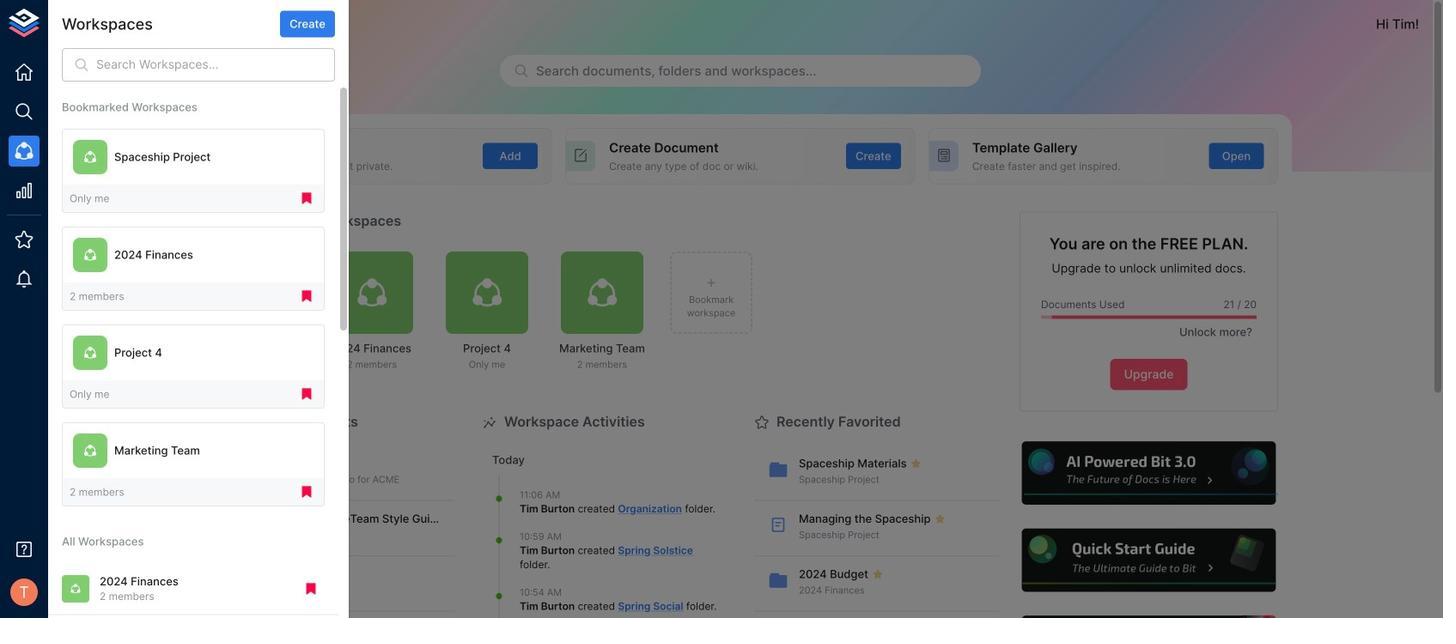 Task type: vqa. For each thing, say whether or not it's contained in the screenshot.
1st "column" from the right
no



Task type: locate. For each thing, give the bounding box(es) containing it.
2 remove bookmark image from the top
[[299, 289, 314, 304]]

2 help image from the top
[[1020, 527, 1279, 595]]

0 vertical spatial remove bookmark image
[[299, 191, 314, 206]]

1 vertical spatial remove bookmark image
[[299, 289, 314, 304]]

1 help image from the top
[[1020, 440, 1279, 508]]

1 vertical spatial help image
[[1020, 527, 1279, 595]]

3 remove bookmark image from the top
[[299, 387, 314, 402]]

0 vertical spatial remove bookmark image
[[299, 485, 314, 500]]

help image
[[1020, 440, 1279, 508], [1020, 527, 1279, 595], [1020, 614, 1279, 619]]

2 vertical spatial remove bookmark image
[[299, 387, 314, 402]]

remove bookmark image
[[299, 191, 314, 206], [299, 289, 314, 304], [299, 387, 314, 402]]

1 vertical spatial remove bookmark image
[[303, 582, 319, 597]]

0 vertical spatial help image
[[1020, 440, 1279, 508]]

1 remove bookmark image from the top
[[299, 191, 314, 206]]

remove bookmark image
[[299, 485, 314, 500], [303, 582, 319, 597]]

2 vertical spatial help image
[[1020, 614, 1279, 619]]



Task type: describe. For each thing, give the bounding box(es) containing it.
Search Workspaces... text field
[[96, 48, 335, 82]]

3 help image from the top
[[1020, 614, 1279, 619]]



